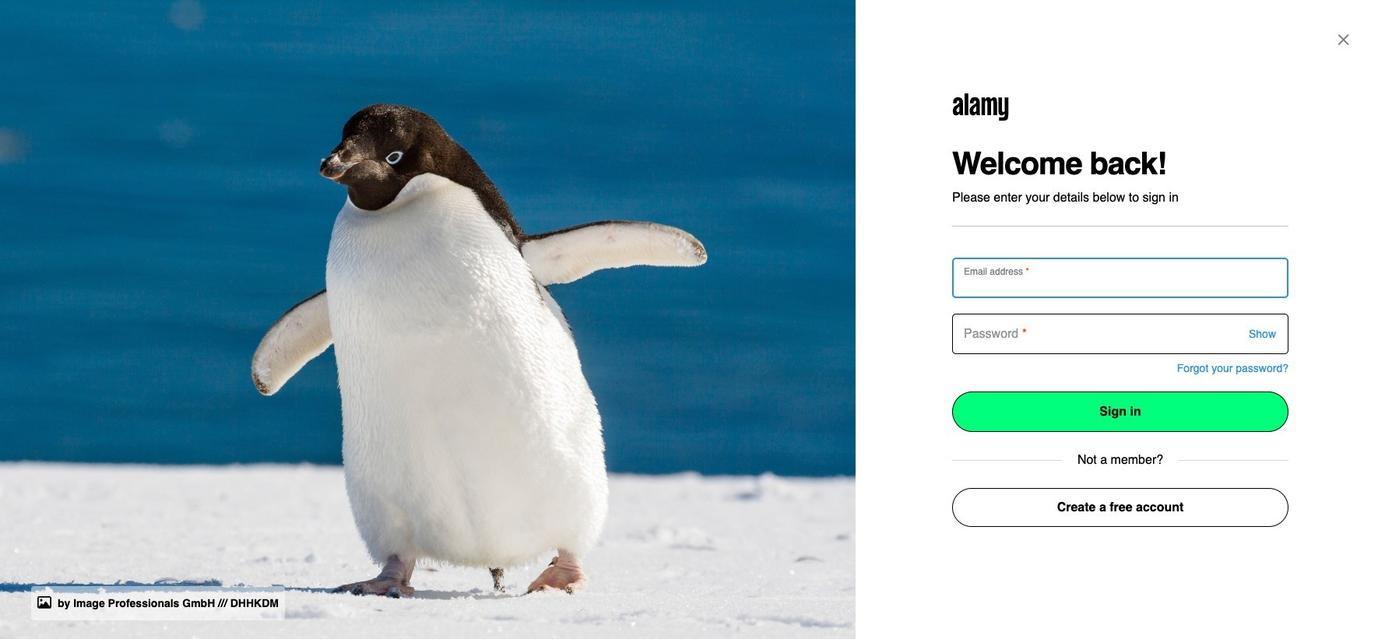 Task type: vqa. For each thing, say whether or not it's contained in the screenshot.
Alamy logo
yes



Task type: locate. For each thing, give the bounding box(es) containing it.
None password field
[[953, 314, 1289, 354]]

None text field
[[953, 258, 1289, 298]]

image image
[[37, 596, 51, 610]]



Task type: describe. For each thing, give the bounding box(es) containing it.
xmark image
[[1333, 31, 1355, 48]]

adelie penguin, pygoscelis adeliae, antarctic peninsula, antarctica image
[[0, 0, 856, 640]]

alamy logo image
[[953, 93, 1010, 121]]



